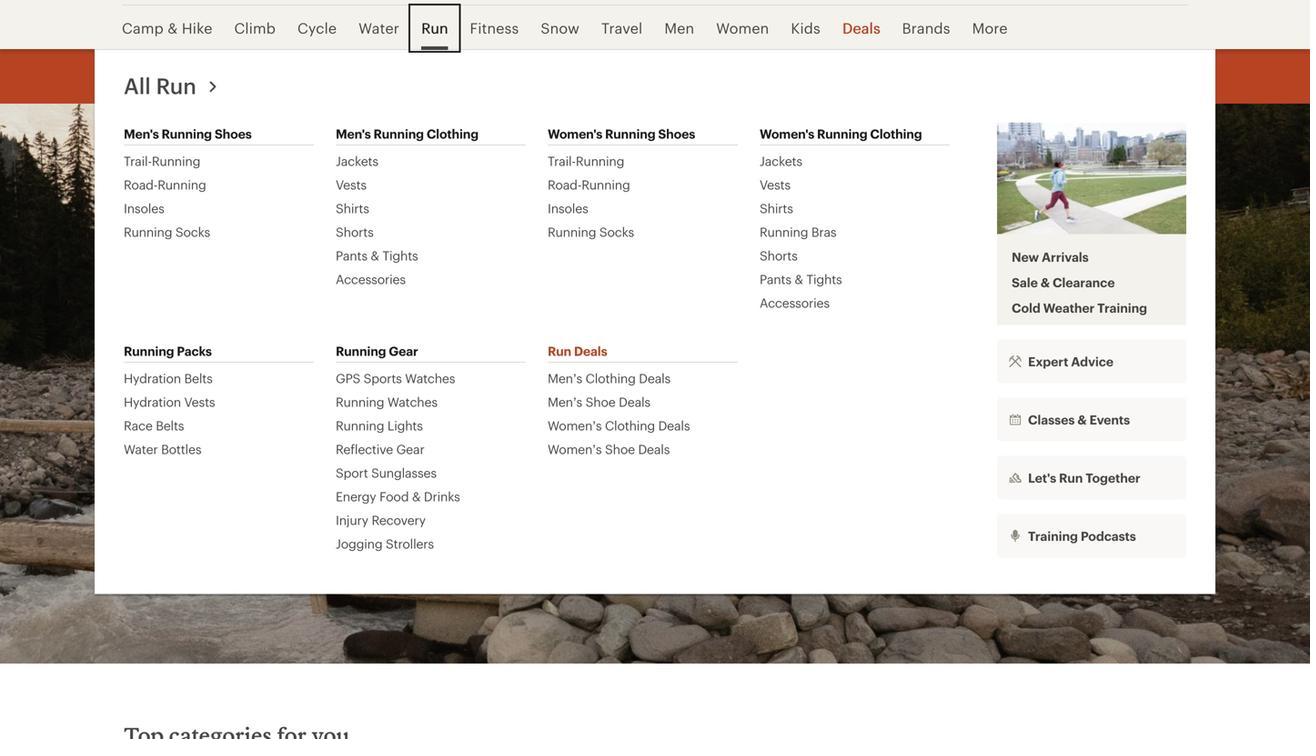 Task type: vqa. For each thing, say whether or not it's contained in the screenshot.


Task type: describe. For each thing, give the bounding box(es) containing it.
2 men's from the top
[[548, 395, 583, 410]]

more
[[973, 20, 1008, 36]]

1 horizontal spatial pants & tights link
[[760, 271, 842, 288]]

tights inside jackets vests shirts shorts pants & tights accessories
[[383, 248, 418, 263]]

deals down "women's clothing deals" link
[[638, 442, 670, 457]]

running socks link for men's
[[124, 224, 210, 240]]

1 vertical spatial shorts link
[[760, 248, 798, 264]]

new snow markdowns plus clothing and gear for the rest of the year.
[[383, 364, 928, 409]]

food
[[380, 490, 409, 504]]

expert advice
[[1029, 354, 1114, 369]]

hike
[[182, 20, 213, 36]]

women
[[717, 20, 769, 36]]

pants inside jackets vests shirts running bras shorts pants & tights accessories
[[760, 272, 792, 287]]

snow
[[426, 364, 472, 385]]

deals up deals
[[659, 419, 690, 433]]

off
[[744, 290, 806, 349]]

fitness button
[[459, 5, 530, 51]]

1 hydration from the top
[[124, 371, 181, 386]]

shirts link for shorts
[[336, 200, 369, 217]]

women's for women's running clothing
[[760, 127, 815, 141]]

cycle button
[[287, 5, 348, 51]]

women's shoe deals link
[[548, 441, 670, 458]]

deals up "women's clothing deals" link
[[619, 395, 651, 410]]

running packs link
[[124, 340, 212, 362]]

to
[[584, 290, 629, 349]]

accessories inside jackets vests shirts running bras shorts pants & tights accessories
[[760, 296, 830, 310]]

gps sports watches link
[[336, 370, 455, 387]]

running inside jackets vests shirts running bras shorts pants & tights accessories
[[760, 225, 809, 239]]

clearance
[[1053, 275, 1115, 290]]

jogging
[[336, 537, 383, 552]]

pants inside jackets vests shirts shorts pants & tights accessories
[[336, 248, 368, 263]]

shoes for women's running shoes
[[658, 127, 696, 141]]

sport sunglasses link
[[336, 465, 437, 481]]

classes
[[1029, 413, 1075, 427]]

jackets for jackets vests shirts shorts pants & tights accessories
[[336, 154, 379, 168]]

run inside the run dropdown button
[[421, 20, 448, 36]]

trail-running link for women's
[[548, 153, 625, 169]]

0 vertical spatial watches
[[405, 371, 455, 386]]

training podcasts
[[1029, 529, 1137, 544]]

injury
[[336, 513, 369, 528]]

a hiker on a log bridge. text reads, up to 50% off. image
[[0, 104, 1311, 664]]

up
[[505, 290, 572, 349]]

shirts for running
[[760, 201, 794, 216]]

injury recovery link
[[336, 512, 426, 529]]

camp & hike
[[122, 20, 213, 36]]

running gear link
[[336, 340, 418, 362]]

running gear
[[336, 344, 418, 359]]

1 vertical spatial watches
[[388, 395, 438, 410]]

hydration vests link
[[124, 394, 215, 411]]

advice
[[1072, 354, 1114, 369]]

deals up plus
[[574, 344, 608, 359]]

insoles link for women's
[[548, 200, 589, 217]]

deals inside dropdown button
[[843, 20, 881, 36]]

sports
[[364, 371, 402, 386]]

gear
[[735, 364, 774, 385]]

jackets vests shirts shorts pants & tights accessories
[[336, 154, 418, 287]]

reflective
[[336, 442, 393, 457]]

& inside jackets vests shirts shorts pants & tights accessories
[[371, 248, 379, 263]]

1 vertical spatial training
[[1029, 529, 1078, 544]]

run deals
[[548, 344, 608, 359]]

up to 50% off
[[505, 290, 806, 349]]

women's running clothing
[[760, 127, 923, 141]]

plus
[[581, 364, 617, 385]]

gps sports watches running watches running lights reflective gear sport sunglasses energy food & drinks injury recovery jogging strollers
[[336, 371, 460, 552]]

0 vertical spatial shoe
[[586, 395, 616, 410]]

men
[[665, 20, 695, 36]]

energy food & drinks link
[[336, 489, 460, 505]]

packs
[[177, 344, 212, 359]]

road- for women's
[[548, 177, 582, 192]]

trail-running link for men's
[[124, 153, 200, 169]]

deals up year.
[[639, 371, 671, 386]]

0 vertical spatial training
[[1098, 301, 1148, 315]]

let's run together
[[1029, 471, 1141, 485]]

women's clothing deals link
[[548, 418, 690, 434]]

sunglasses
[[371, 466, 437, 481]]

tights inside jackets vests shirts running bras shorts pants & tights accessories
[[807, 272, 842, 287]]

snow button
[[530, 5, 591, 51]]

0 horizontal spatial the
[[642, 448, 664, 465]]

men's for men's running shoes
[[124, 127, 159, 141]]

running lights link
[[336, 418, 423, 434]]

travel
[[602, 20, 643, 36]]

all run banner
[[0, 0, 1311, 595]]

socks for women's
[[600, 225, 634, 239]]

road-running link for women's
[[548, 177, 630, 193]]

classes & events link
[[998, 398, 1187, 442]]

sale & clearance link
[[1012, 274, 1115, 291]]

shorts inside jackets vests shirts shorts pants & tights accessories
[[336, 225, 374, 239]]

running packs
[[124, 344, 212, 359]]

women's running clothing link
[[760, 123, 923, 145]]

insoles link for men's
[[124, 200, 164, 217]]

gear inside gps sports watches running watches running lights reflective gear sport sunglasses energy food & drinks injury recovery jogging strollers
[[396, 442, 425, 457]]

deals button
[[832, 5, 892, 51]]

jogging strollers link
[[336, 536, 434, 552]]

recovery
[[372, 513, 426, 528]]

& inside jackets vests shirts running bras shorts pants & tights accessories
[[795, 272, 804, 287]]

run inside the let's run together link
[[1060, 471, 1083, 485]]

new for new snow markdowns plus clothing and gear for the rest of the year.
[[383, 364, 422, 385]]

2 women's from the top
[[548, 442, 602, 457]]

& inside gps sports watches running watches running lights reflective gear sport sunglasses energy food & drinks injury recovery jogging strollers
[[412, 490, 421, 504]]

climb
[[234, 20, 276, 36]]

shoes for men's running shoes
[[215, 127, 252, 141]]

expert
[[1029, 354, 1069, 369]]

shop
[[603, 448, 639, 465]]

deals
[[668, 448, 704, 465]]

cold weather training link
[[1012, 300, 1148, 316]]

jackets link for women's
[[760, 153, 803, 169]]

brands
[[903, 20, 951, 36]]

1 horizontal spatial the
[[807, 364, 835, 385]]

vests for jackets vests shirts shorts pants & tights accessories
[[336, 177, 367, 192]]

& inside dropdown button
[[168, 20, 178, 36]]

drinks
[[424, 490, 460, 504]]

more button
[[962, 5, 1019, 51]]

men's running shoes
[[124, 127, 252, 141]]

camp
[[122, 20, 164, 36]]

running socks link for women's
[[548, 224, 634, 240]]

lights
[[388, 419, 423, 433]]

all run link
[[124, 69, 227, 101]]

all
[[124, 73, 151, 98]]

energy
[[336, 490, 376, 504]]

arrivals
[[1042, 250, 1089, 264]]



Task type: locate. For each thing, give the bounding box(es) containing it.
socks for men's
[[176, 225, 210, 239]]

1 running socks link from the left
[[124, 224, 210, 240]]

1 vertical spatial women's
[[548, 442, 602, 457]]

0 vertical spatial tights
[[383, 248, 418, 263]]

shorts inside jackets vests shirts running bras shorts pants & tights accessories
[[760, 248, 798, 263]]

trail-running road-running insoles running socks
[[124, 154, 210, 239], [548, 154, 634, 239]]

hydration up hydration vests "link"
[[124, 371, 181, 386]]

0 vertical spatial belts
[[184, 371, 213, 386]]

shoes down promotional messages marquee
[[658, 127, 696, 141]]

run inside run deals link
[[548, 344, 572, 359]]

training
[[1098, 301, 1148, 315], [1029, 529, 1078, 544]]

0 vertical spatial new
[[1012, 250, 1039, 264]]

run right 'water' dropdown button on the left top
[[421, 20, 448, 36]]

run up markdowns
[[548, 344, 572, 359]]

0 horizontal spatial jackets
[[336, 154, 379, 168]]

men's running shoes link
[[124, 123, 252, 145]]

men's clothing deals link
[[548, 370, 671, 387]]

1 horizontal spatial vests
[[336, 177, 367, 192]]

running
[[162, 127, 212, 141], [374, 127, 424, 141], [605, 127, 656, 141], [817, 127, 868, 141], [152, 154, 200, 168], [576, 154, 625, 168], [158, 177, 206, 192], [582, 177, 630, 192], [124, 225, 172, 239], [548, 225, 596, 239], [760, 225, 809, 239], [124, 344, 174, 359], [336, 344, 386, 359], [336, 395, 384, 410], [336, 419, 384, 433]]

women's
[[548, 127, 603, 141], [760, 127, 815, 141]]

vests for jackets vests shirts running bras shorts pants & tights accessories
[[760, 177, 791, 192]]

gear
[[389, 344, 418, 359], [396, 442, 425, 457]]

trail-running link
[[124, 153, 200, 169], [548, 153, 625, 169]]

running through a city park. image
[[998, 123, 1187, 234]]

1 vertical spatial new
[[383, 364, 422, 385]]

1 vertical spatial accessories
[[760, 296, 830, 310]]

1 trail-running link from the left
[[124, 153, 200, 169]]

shirts inside jackets vests shirts shorts pants & tights accessories
[[336, 201, 369, 216]]

0 horizontal spatial tights
[[383, 248, 418, 263]]

accessories link
[[336, 271, 406, 288], [760, 295, 830, 311]]

1 vertical spatial men's
[[548, 395, 583, 410]]

vests down hydration belts link
[[184, 395, 215, 410]]

0 vertical spatial shorts link
[[336, 224, 374, 240]]

new up sale
[[1012, 250, 1039, 264]]

camp & hike button
[[122, 5, 223, 51]]

run right "all"
[[156, 73, 196, 98]]

trail-running link down women's running shoes
[[548, 153, 625, 169]]

1 horizontal spatial accessories
[[760, 296, 830, 310]]

1 vests link from the left
[[336, 177, 367, 193]]

2 shirts from the left
[[760, 201, 794, 216]]

1 vertical spatial shorts
[[760, 248, 798, 263]]

1 horizontal spatial shirts link
[[760, 200, 794, 217]]

hydration belts link
[[124, 370, 213, 387]]

2 vests link from the left
[[760, 177, 791, 193]]

watches
[[405, 371, 455, 386], [388, 395, 438, 410]]

trail-running link down men's running shoes on the top of the page
[[124, 153, 200, 169]]

1 horizontal spatial accessories link
[[760, 295, 830, 311]]

jackets for jackets vests shirts running bras shorts pants & tights accessories
[[760, 154, 803, 168]]

vests inside jackets vests shirts running bras shorts pants & tights accessories
[[760, 177, 791, 192]]

run button
[[410, 5, 459, 51]]

new inside all run banner
[[1012, 250, 1039, 264]]

road-running link down men's running shoes on the top of the page
[[124, 177, 206, 193]]

shirts for shorts
[[336, 201, 369, 216]]

0 horizontal spatial training
[[1029, 529, 1078, 544]]

kids button
[[780, 5, 832, 51]]

trail- for men's running shoes
[[124, 154, 152, 168]]

trail- down men's running shoes on the top of the page
[[124, 154, 152, 168]]

strollers
[[386, 537, 434, 552]]

men's down plus
[[548, 395, 583, 410]]

road-
[[124, 177, 158, 192], [548, 177, 582, 192]]

trail-running road-running insoles running socks for women's
[[548, 154, 634, 239]]

vests
[[336, 177, 367, 192], [760, 177, 791, 192], [184, 395, 215, 410]]

the right of
[[900, 364, 928, 385]]

running bras link
[[760, 224, 837, 240]]

men's up jackets vests shirts shorts pants & tights accessories
[[336, 127, 371, 141]]

run inside all run link
[[156, 73, 196, 98]]

1 horizontal spatial shirts
[[760, 201, 794, 216]]

1 horizontal spatial road-running link
[[548, 177, 630, 193]]

0 vertical spatial accessories
[[336, 272, 406, 287]]

shoe down "men's clothing deals" link
[[586, 395, 616, 410]]

0 horizontal spatial accessories
[[336, 272, 406, 287]]

0 horizontal spatial road-
[[124, 177, 158, 192]]

the right for at right
[[807, 364, 835, 385]]

gear up gps sports watches link
[[389, 344, 418, 359]]

2 socks from the left
[[600, 225, 634, 239]]

vests inside the hydration belts hydration vests race belts water bottles
[[184, 395, 215, 410]]

&
[[168, 20, 178, 36], [371, 248, 379, 263], [795, 272, 804, 287], [1041, 275, 1050, 290], [1078, 413, 1087, 427], [412, 490, 421, 504]]

vests inside jackets vests shirts shorts pants & tights accessories
[[336, 177, 367, 192]]

belts down packs at the top
[[184, 371, 213, 386]]

0 horizontal spatial shirts
[[336, 201, 369, 216]]

hydration up race belts link
[[124, 395, 181, 410]]

0 horizontal spatial shorts
[[336, 225, 374, 239]]

1 horizontal spatial jackets
[[760, 154, 803, 168]]

jackets down men's running clothing
[[336, 154, 379, 168]]

insoles
[[124, 201, 164, 216], [548, 201, 589, 216]]

1 jackets link from the left
[[336, 153, 379, 169]]

1 insoles link from the left
[[124, 200, 164, 217]]

1 horizontal spatial pants
[[760, 272, 792, 287]]

2 road-running link from the left
[[548, 177, 630, 193]]

the right shop
[[642, 448, 664, 465]]

2 horizontal spatial the
[[900, 364, 928, 385]]

1 men's from the left
[[124, 127, 159, 141]]

water left the run dropdown button
[[359, 20, 400, 36]]

cold weather training
[[1012, 301, 1148, 315]]

1 vertical spatial gear
[[396, 442, 425, 457]]

1 trail-running road-running insoles running socks from the left
[[124, 154, 210, 239]]

men's
[[124, 127, 159, 141], [336, 127, 371, 141]]

2 trail-running road-running insoles running socks from the left
[[548, 154, 634, 239]]

jackets vests shirts running bras shorts pants & tights accessories
[[760, 154, 842, 310]]

new arrivals
[[1012, 250, 1089, 264]]

kids
[[791, 20, 821, 36]]

0 horizontal spatial vests link
[[336, 177, 367, 193]]

run right let's
[[1060, 471, 1083, 485]]

0 horizontal spatial shorts link
[[336, 224, 374, 240]]

fitness
[[470, 20, 519, 36]]

1 horizontal spatial shorts
[[760, 248, 798, 263]]

road- for men's
[[124, 177, 158, 192]]

cold
[[1012, 301, 1041, 315]]

accessories inside jackets vests shirts shorts pants & tights accessories
[[336, 272, 406, 287]]

1 trail- from the left
[[124, 154, 152, 168]]

training down clearance
[[1098, 301, 1148, 315]]

climb button
[[223, 5, 287, 51]]

deals right kids
[[843, 20, 881, 36]]

trail-running road-running insoles running socks down women's running shoes
[[548, 154, 634, 239]]

0 horizontal spatial trail-
[[124, 154, 152, 168]]

1 horizontal spatial insoles link
[[548, 200, 589, 217]]

2 women's from the left
[[760, 127, 815, 141]]

women's running shoes
[[548, 127, 696, 141]]

1 horizontal spatial shorts link
[[760, 248, 798, 264]]

water inside dropdown button
[[359, 20, 400, 36]]

1 shirts link from the left
[[336, 200, 369, 217]]

jackets link
[[336, 153, 379, 169], [760, 153, 803, 169]]

shoe down "women's clothing deals" link
[[605, 442, 635, 457]]

1 shoes from the left
[[215, 127, 252, 141]]

0 vertical spatial accessories link
[[336, 271, 406, 288]]

vests link up running bras link at the right of page
[[760, 177, 791, 193]]

2 jackets link from the left
[[760, 153, 803, 169]]

accessories up running gear at top
[[336, 272, 406, 287]]

road-running link for men's
[[124, 177, 206, 193]]

men's clothing deals men's shoe deals women's clothing deals women's shoe deals
[[548, 371, 690, 457]]

1 women's from the top
[[548, 419, 602, 433]]

and
[[698, 364, 730, 385]]

trail-
[[124, 154, 152, 168], [548, 154, 576, 168]]

0 horizontal spatial running socks link
[[124, 224, 210, 240]]

0 horizontal spatial shirts link
[[336, 200, 369, 217]]

run deals link
[[548, 340, 608, 362]]

2 insoles link from the left
[[548, 200, 589, 217]]

0 vertical spatial water
[[359, 20, 400, 36]]

jackets down women's running clothing link
[[760, 154, 803, 168]]

1 shirts from the left
[[336, 201, 369, 216]]

0 horizontal spatial men's
[[124, 127, 159, 141]]

0 horizontal spatial water
[[124, 442, 158, 457]]

0 vertical spatial gear
[[389, 344, 418, 359]]

1 horizontal spatial women's
[[760, 127, 815, 141]]

sale
[[1012, 275, 1038, 290]]

1 horizontal spatial trail-running link
[[548, 153, 625, 169]]

0 horizontal spatial pants & tights link
[[336, 248, 418, 264]]

accessories down running bras link at the right of page
[[760, 296, 830, 310]]

vests link down men's running clothing link on the left top
[[336, 177, 367, 193]]

2 running socks link from the left
[[548, 224, 634, 240]]

jackets link down women's running clothing link
[[760, 153, 803, 169]]

hydration
[[124, 371, 181, 386], [124, 395, 181, 410]]

cycle
[[298, 20, 337, 36]]

1 women's from the left
[[548, 127, 603, 141]]

vests up running bras link at the right of page
[[760, 177, 791, 192]]

1 horizontal spatial vests link
[[760, 177, 791, 193]]

0 horizontal spatial road-running link
[[124, 177, 206, 193]]

men's
[[548, 371, 583, 386], [548, 395, 583, 410]]

men button
[[654, 5, 706, 51]]

2 trail- from the left
[[548, 154, 576, 168]]

women's down men's shoe deals link
[[548, 419, 602, 433]]

jackets inside jackets vests shirts running bras shorts pants & tights accessories
[[760, 154, 803, 168]]

1 horizontal spatial socks
[[600, 225, 634, 239]]

bottles
[[161, 442, 202, 457]]

1 horizontal spatial trail-
[[548, 154, 576, 168]]

new arrivals link
[[1012, 249, 1089, 265]]

sport
[[336, 466, 368, 481]]

2 jackets from the left
[[760, 154, 803, 168]]

classes & events
[[1029, 413, 1131, 427]]

1 jackets from the left
[[336, 154, 379, 168]]

men's down "all"
[[124, 127, 159, 141]]

1 horizontal spatial shoes
[[658, 127, 696, 141]]

0 horizontal spatial new
[[383, 364, 422, 385]]

1 vertical spatial pants
[[760, 272, 792, 287]]

brands button
[[892, 5, 962, 51]]

1 horizontal spatial new
[[1012, 250, 1039, 264]]

1 horizontal spatial men's
[[336, 127, 371, 141]]

gear down lights
[[396, 442, 425, 457]]

0 horizontal spatial women's
[[548, 127, 603, 141]]

1 vertical spatial tights
[[807, 272, 842, 287]]

0 horizontal spatial trail-running link
[[124, 153, 200, 169]]

trail- for women's running shoes
[[548, 154, 576, 168]]

vests down men's running clothing link on the left top
[[336, 177, 367, 192]]

belts down hydration vests "link"
[[156, 419, 184, 433]]

0 vertical spatial women's
[[548, 419, 602, 433]]

2 insoles from the left
[[548, 201, 589, 216]]

1 road- from the left
[[124, 177, 158, 192]]

of
[[877, 364, 895, 385]]

0 horizontal spatial trail-running road-running insoles running socks
[[124, 154, 210, 239]]

all run
[[124, 73, 196, 98]]

1 horizontal spatial jackets link
[[760, 153, 803, 169]]

shoes inside "women's running shoes" link
[[658, 127, 696, 141]]

tights
[[383, 248, 418, 263], [807, 272, 842, 287]]

water inside the hydration belts hydration vests race belts water bottles
[[124, 442, 158, 457]]

women's left shop
[[548, 442, 602, 457]]

markdowns
[[476, 364, 576, 385]]

1 horizontal spatial trail-running road-running insoles running socks
[[548, 154, 634, 239]]

accessories link down running bras link at the right of page
[[760, 295, 830, 311]]

trail-running road-running insoles running socks for men's
[[124, 154, 210, 239]]

2 shirts link from the left
[[760, 200, 794, 217]]

women's for women's running shoes
[[548, 127, 603, 141]]

men's running clothing
[[336, 127, 479, 141]]

jackets link for men's
[[336, 153, 379, 169]]

shoes
[[215, 127, 252, 141], [658, 127, 696, 141]]

jackets link down men's running clothing
[[336, 153, 379, 169]]

gps
[[336, 371, 361, 386]]

0 horizontal spatial socks
[[176, 225, 210, 239]]

for
[[778, 364, 803, 385]]

water button
[[348, 5, 410, 51]]

insoles for women's
[[548, 201, 589, 216]]

new inside new snow markdowns plus clothing and gear for the rest of the year.
[[383, 364, 422, 385]]

1 vertical spatial water
[[124, 442, 158, 457]]

2 shoes from the left
[[658, 127, 696, 141]]

vests link
[[336, 177, 367, 193], [760, 177, 791, 193]]

shorts
[[336, 225, 374, 239], [760, 248, 798, 263]]

let's
[[1029, 471, 1057, 485]]

1 horizontal spatial road-
[[548, 177, 582, 192]]

accessories link up running gear at top
[[336, 271, 406, 288]]

insoles for men's
[[124, 201, 164, 216]]

0 horizontal spatial accessories link
[[336, 271, 406, 288]]

2 men's from the left
[[336, 127, 371, 141]]

shop the deals
[[603, 448, 704, 465]]

events
[[1090, 413, 1131, 427]]

shirts inside jackets vests shirts running bras shorts pants & tights accessories
[[760, 201, 794, 216]]

2 trail-running link from the left
[[548, 153, 625, 169]]

1 socks from the left
[[176, 225, 210, 239]]

watches up lights
[[388, 395, 438, 410]]

2 road- from the left
[[548, 177, 582, 192]]

vests link for shorts
[[336, 177, 367, 193]]

bras
[[812, 225, 837, 239]]

training left podcasts at the bottom
[[1029, 529, 1078, 544]]

women's
[[548, 419, 602, 433], [548, 442, 602, 457]]

podcasts
[[1081, 529, 1137, 544]]

0 horizontal spatial insoles link
[[124, 200, 164, 217]]

race belts link
[[124, 418, 184, 434]]

1 men's from the top
[[548, 371, 583, 386]]

water down race
[[124, 442, 158, 457]]

1 vertical spatial pants & tights link
[[760, 271, 842, 288]]

men's running clothing link
[[336, 123, 479, 145]]

vests link for running bras
[[760, 177, 791, 193]]

0 horizontal spatial jackets link
[[336, 153, 379, 169]]

2 hydration from the top
[[124, 395, 181, 410]]

1 vertical spatial hydration
[[124, 395, 181, 410]]

women button
[[706, 5, 780, 51]]

water
[[359, 20, 400, 36], [124, 442, 158, 457]]

0 vertical spatial shorts
[[336, 225, 374, 239]]

0 horizontal spatial vests
[[184, 395, 215, 410]]

women's running shoes link
[[548, 123, 696, 145]]

men's shoe deals link
[[548, 394, 651, 411]]

clothing
[[622, 364, 693, 385]]

promotional messages marquee
[[0, 49, 1311, 104]]

1 vertical spatial belts
[[156, 419, 184, 433]]

2 horizontal spatial vests
[[760, 177, 791, 192]]

1 horizontal spatial running socks link
[[548, 224, 634, 240]]

1 road-running link from the left
[[124, 177, 206, 193]]

road-running link down women's running shoes
[[548, 177, 630, 193]]

socks
[[176, 225, 210, 239], [600, 225, 634, 239]]

race
[[124, 419, 153, 433]]

1 horizontal spatial training
[[1098, 301, 1148, 315]]

0 vertical spatial men's
[[548, 371, 583, 386]]

men's for men's running clothing
[[336, 127, 371, 141]]

accessories
[[336, 272, 406, 287], [760, 296, 830, 310]]

0 vertical spatial pants
[[336, 248, 368, 263]]

road- down women's running shoes
[[548, 177, 582, 192]]

rest
[[840, 364, 873, 385]]

shirts link for running bras
[[760, 200, 794, 217]]

new for new arrivals
[[1012, 250, 1039, 264]]

year.
[[635, 388, 676, 409]]

jackets
[[336, 154, 379, 168], [760, 154, 803, 168]]

new up the running watches link
[[383, 364, 422, 385]]

road- down men's running shoes on the top of the page
[[124, 177, 158, 192]]

1 horizontal spatial insoles
[[548, 201, 589, 216]]

training podcasts link
[[998, 515, 1187, 558]]

trail-running road-running insoles running socks down men's running shoes on the top of the page
[[124, 154, 210, 239]]

1 horizontal spatial tights
[[807, 272, 842, 287]]

0 horizontal spatial shoes
[[215, 127, 252, 141]]

jackets inside jackets vests shirts shorts pants & tights accessories
[[336, 154, 379, 168]]

watches right sports
[[405, 371, 455, 386]]

let's run together link
[[998, 456, 1187, 500]]

1 vertical spatial accessories link
[[760, 295, 830, 311]]

0 vertical spatial pants & tights link
[[336, 248, 418, 264]]

men's down run deals link
[[548, 371, 583, 386]]

0 horizontal spatial pants
[[336, 248, 368, 263]]

1 horizontal spatial water
[[359, 20, 400, 36]]

trail- down women's running shoes
[[548, 154, 576, 168]]

shoes down all run link
[[215, 127, 252, 141]]

0 horizontal spatial insoles
[[124, 201, 164, 216]]

water bottles link
[[124, 441, 202, 458]]

0 vertical spatial hydration
[[124, 371, 181, 386]]

shoes inside the men's running shoes link
[[215, 127, 252, 141]]

1 vertical spatial shoe
[[605, 442, 635, 457]]

1 insoles from the left
[[124, 201, 164, 216]]



